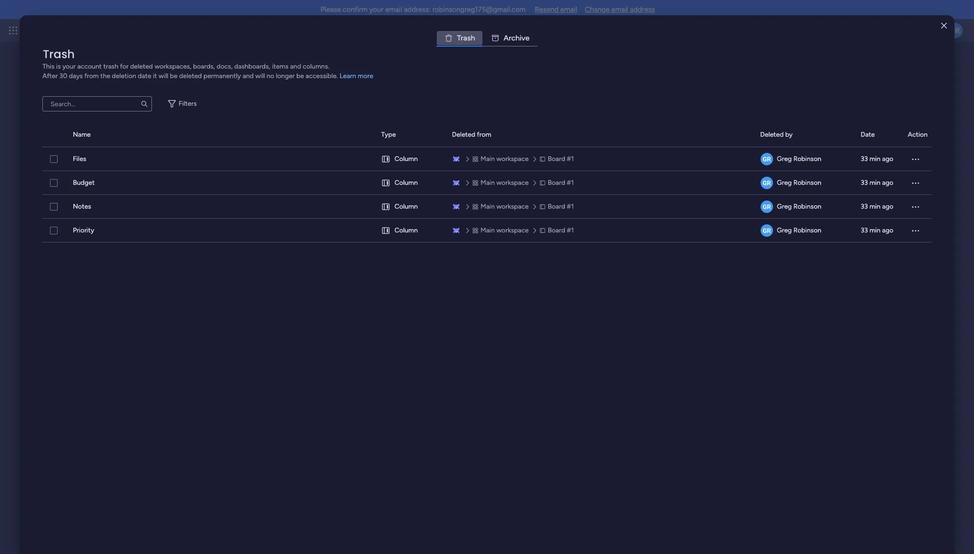 Task type: vqa. For each thing, say whether or not it's contained in the screenshot.
Menu icon
yes



Task type: locate. For each thing, give the bounding box(es) containing it.
board #1 link
[[538, 154, 577, 164], [538, 178, 577, 188], [538, 202, 577, 212], [538, 225, 577, 236]]

r left s
[[461, 33, 464, 42]]

be down workspaces,
[[170, 72, 178, 80]]

3 greg robinson from the top
[[777, 203, 822, 211]]

i
[[520, 33, 522, 42]]

greg robinson cell
[[760, 147, 850, 171], [760, 171, 850, 195], [760, 195, 850, 219], [760, 219, 850, 243]]

r for a
[[509, 33, 512, 42]]

1 vertical spatial from
[[477, 131, 491, 139]]

your right is
[[62, 62, 76, 71]]

min for notes
[[870, 203, 881, 211]]

email left address:
[[385, 5, 402, 14]]

accessible.
[[306, 72, 338, 80]]

main for notes
[[481, 203, 495, 211]]

is
[[56, 62, 61, 71]]

0 vertical spatial greg robinson image
[[761, 153, 773, 165]]

email for resend email
[[560, 5, 577, 14]]

1 horizontal spatial from
[[477, 131, 491, 139]]

2 board #1 from the top
[[548, 179, 574, 187]]

greg
[[777, 155, 792, 163], [777, 179, 792, 187], [777, 203, 792, 211], [777, 226, 792, 234]]

name
[[73, 131, 91, 139]]

2 deleted from the left
[[761, 131, 784, 139]]

email right resend
[[560, 5, 577, 14]]

33 for priority
[[861, 226, 868, 234]]

board for notes
[[548, 203, 565, 211]]

0 horizontal spatial will
[[159, 72, 168, 80]]

4 greg robinson from the top
[[777, 226, 822, 234]]

t
[[457, 33, 461, 42]]

learn
[[340, 72, 356, 80]]

2 row from the top
[[42, 171, 932, 195]]

1 horizontal spatial r
[[509, 33, 512, 42]]

1 33 from the top
[[861, 155, 868, 163]]

row group containing name
[[42, 123, 932, 147]]

1 horizontal spatial greg robinson image
[[948, 23, 963, 38]]

3 board from the top
[[548, 203, 565, 211]]

2 main workspace link from the top
[[471, 178, 532, 188]]

4 #1 from the top
[[567, 226, 574, 234]]

min
[[870, 155, 881, 163], [870, 179, 881, 187], [870, 203, 881, 211], [870, 226, 881, 234]]

board for priority
[[548, 226, 565, 234]]

2 horizontal spatial email
[[612, 5, 628, 14]]

column cell for budget
[[381, 171, 441, 195]]

2 menu image from the top
[[911, 178, 921, 188]]

greg robinson cell for files
[[760, 147, 850, 171]]

2 main workspace from the top
[[481, 179, 529, 187]]

3 ago from the top
[[883, 203, 894, 211]]

main workspace for files
[[481, 155, 529, 163]]

row containing notes
[[42, 195, 932, 219]]

1 email from the left
[[385, 5, 402, 14]]

4 workspace from the top
[[497, 226, 529, 234]]

3 greg robinson image from the top
[[761, 224, 773, 237]]

#1
[[567, 155, 574, 163], [567, 179, 574, 187], [567, 203, 574, 211], [567, 226, 574, 234]]

greg robinson image
[[948, 23, 963, 38], [761, 201, 773, 213]]

3 board #1 from the top
[[548, 203, 574, 211]]

1 greg robinson cell from the top
[[760, 147, 850, 171]]

#1 for notes
[[567, 203, 574, 211]]

2 workspace from the top
[[497, 179, 529, 187]]

min for priority
[[870, 226, 881, 234]]

4 board from the top
[[548, 226, 565, 234]]

more
[[358, 72, 373, 80]]

tab
[[437, 30, 483, 47]]

3 33 min ago from the top
[[861, 203, 894, 211]]

2 ago from the top
[[883, 179, 894, 187]]

greg robinson image for budget
[[761, 177, 773, 189]]

1 horizontal spatial be
[[296, 72, 304, 80]]

4 main workspace from the top
[[481, 226, 529, 234]]

filters
[[179, 100, 197, 108]]

0 horizontal spatial your
[[62, 62, 76, 71]]

1 #1 from the top
[[567, 155, 574, 163]]

search image
[[141, 100, 148, 108]]

r
[[461, 33, 464, 42], [509, 33, 512, 42]]

1 board #1 link from the top
[[538, 154, 577, 164]]

e
[[526, 33, 530, 42]]

menu image up menu icon
[[911, 178, 921, 188]]

resend email
[[535, 5, 577, 14]]

table
[[42, 123, 932, 539]]

budget
[[73, 179, 95, 187]]

1 vertical spatial and
[[243, 72, 254, 80]]

2 greg robinson from the top
[[777, 179, 822, 187]]

1 be from the left
[[170, 72, 178, 80]]

email right change
[[612, 5, 628, 14]]

2 greg from the top
[[777, 179, 792, 187]]

0 horizontal spatial r
[[461, 33, 464, 42]]

0 horizontal spatial from
[[84, 72, 99, 80]]

2 33 min ago from the top
[[861, 179, 894, 187]]

board #1 for budget
[[548, 179, 574, 187]]

1 deleted from the left
[[452, 131, 476, 139]]

2 board from the top
[[548, 179, 565, 187]]

greg robinson image
[[761, 153, 773, 165], [761, 177, 773, 189], [761, 224, 773, 237]]

row containing files
[[42, 147, 932, 171]]

after
[[42, 72, 58, 80]]

2 greg robinson cell from the top
[[760, 171, 850, 195]]

4 33 from the top
[[861, 226, 868, 234]]

deleted down boards,
[[179, 72, 202, 80]]

date
[[861, 131, 875, 139]]

3 33 from the top
[[861, 203, 868, 211]]

1 vertical spatial your
[[62, 62, 76, 71]]

3 greg robinson cell from the top
[[760, 195, 850, 219]]

0 vertical spatial greg robinson image
[[948, 23, 963, 38]]

date
[[138, 72, 151, 80]]

a
[[504, 33, 509, 42]]

your right confirm
[[369, 5, 384, 14]]

column cell for priority
[[381, 219, 441, 243]]

and
[[290, 62, 301, 71], [243, 72, 254, 80]]

0 horizontal spatial deleted
[[130, 62, 153, 71]]

4 board #1 from the top
[[548, 226, 574, 234]]

2 min from the top
[[870, 179, 881, 187]]

please
[[321, 5, 341, 14]]

a r c h i v e
[[504, 33, 530, 42]]

select product image
[[9, 26, 18, 35]]

table containing name
[[42, 123, 932, 539]]

2 r from the left
[[509, 33, 512, 42]]

s
[[467, 33, 471, 42]]

3 email from the left
[[612, 5, 628, 14]]

main workspace for notes
[[481, 203, 529, 211]]

will left no
[[255, 72, 265, 80]]

33 min ago
[[861, 155, 894, 163], [861, 179, 894, 187], [861, 203, 894, 211], [861, 226, 894, 234]]

2 board #1 link from the top
[[538, 178, 577, 188]]

greg robinson image for priority
[[761, 224, 773, 237]]

column for priority
[[395, 226, 418, 234]]

1 h from the left
[[471, 33, 475, 42]]

r inside tab
[[461, 33, 464, 42]]

main
[[481, 155, 495, 163], [481, 179, 495, 187], [481, 203, 495, 211], [481, 226, 495, 234]]

workspace for budget
[[497, 179, 529, 187]]

ago for files
[[883, 155, 894, 163]]

4 ago from the top
[[883, 226, 894, 234]]

days
[[69, 72, 83, 80]]

4 min from the top
[[870, 226, 881, 234]]

2 h from the left
[[516, 33, 520, 42]]

2 column from the top
[[395, 179, 418, 187]]

no
[[267, 72, 274, 80]]

1 horizontal spatial and
[[290, 62, 301, 71]]

1 horizontal spatial deleted
[[761, 131, 784, 139]]

1 vertical spatial deleted
[[179, 72, 202, 80]]

0 vertical spatial your
[[369, 5, 384, 14]]

2 vertical spatial greg robinson image
[[761, 224, 773, 237]]

main workspace for budget
[[481, 179, 529, 187]]

deletion
[[112, 72, 136, 80]]

1 r from the left
[[461, 33, 464, 42]]

2 will from the left
[[255, 72, 265, 80]]

address:
[[404, 5, 431, 14]]

1 column from the top
[[395, 155, 418, 163]]

3 main workspace link from the top
[[471, 202, 532, 212]]

column cell
[[381, 147, 441, 171], [381, 171, 441, 195], [381, 195, 441, 219], [381, 219, 441, 243]]

ago for priority
[[883, 226, 894, 234]]

workspace for priority
[[497, 226, 529, 234]]

the
[[100, 72, 110, 80]]

None search field
[[42, 96, 152, 112]]

ago for budget
[[883, 179, 894, 187]]

will
[[159, 72, 168, 80], [255, 72, 265, 80]]

2 33 from the top
[[861, 179, 868, 187]]

1 main workspace from the top
[[481, 155, 529, 163]]

and up "longer" on the left top of page
[[290, 62, 301, 71]]

be right "longer" on the left top of page
[[296, 72, 304, 80]]

2 robinson from the top
[[794, 179, 822, 187]]

board
[[548, 155, 565, 163], [548, 179, 565, 187], [548, 203, 565, 211], [548, 226, 565, 234]]

row group
[[42, 123, 932, 147]]

v
[[522, 33, 526, 42]]

0 horizontal spatial email
[[385, 5, 402, 14]]

workspaces,
[[155, 62, 191, 71]]

docs,
[[217, 62, 233, 71]]

menu image
[[911, 154, 921, 164], [911, 178, 921, 188], [911, 226, 921, 235]]

2 vertical spatial menu image
[[911, 226, 921, 235]]

1 min from the top
[[870, 155, 881, 163]]

1 greg robinson image from the top
[[761, 153, 773, 165]]

3 workspace from the top
[[497, 203, 529, 211]]

deleted from column header
[[452, 123, 749, 147]]

deleted for deleted from
[[452, 131, 476, 139]]

1 board from the top
[[548, 155, 565, 163]]

greg robinson cell for budget
[[760, 171, 850, 195]]

3 min from the top
[[870, 203, 881, 211]]

0 horizontal spatial h
[[471, 33, 475, 42]]

main workspace link for budget
[[471, 178, 532, 188]]

h left v
[[516, 33, 520, 42]]

1 horizontal spatial will
[[255, 72, 265, 80]]

3 board #1 link from the top
[[538, 202, 577, 212]]

3 menu image from the top
[[911, 226, 921, 235]]

3 column from the top
[[395, 203, 418, 211]]

deleted
[[130, 62, 153, 71], [179, 72, 202, 80]]

2 main from the top
[[481, 179, 495, 187]]

3 robinson from the top
[[794, 203, 822, 211]]

4 column from the top
[[395, 226, 418, 234]]

2 column cell from the top
[[381, 171, 441, 195]]

board #1
[[548, 155, 574, 163], [548, 179, 574, 187], [548, 203, 574, 211], [548, 226, 574, 234]]

1 workspace from the top
[[497, 155, 529, 163]]

4 robinson from the top
[[794, 226, 822, 234]]

board #1 link for priority
[[538, 225, 577, 236]]

workspace for notes
[[497, 203, 529, 211]]

1 column cell from the top
[[381, 147, 441, 171]]

4 greg from the top
[[777, 226, 792, 234]]

0 vertical spatial deleted
[[130, 62, 153, 71]]

type
[[381, 131, 396, 139]]

for
[[120, 62, 129, 71]]

menu image down action on the right top of page
[[911, 154, 921, 164]]

robinson
[[794, 155, 822, 163], [794, 179, 822, 187], [794, 203, 822, 211], [794, 226, 822, 234]]

greg robinson for budget
[[777, 179, 822, 187]]

3 main workspace from the top
[[481, 203, 529, 211]]

action
[[908, 131, 928, 139]]

1 main from the top
[[481, 155, 495, 163]]

will right the it
[[159, 72, 168, 80]]

menu image down menu icon
[[911, 226, 921, 235]]

confirm
[[343, 5, 368, 14]]

row containing budget
[[42, 171, 932, 195]]

33 min ago for priority
[[861, 226, 894, 234]]

deleted up 'date'
[[130, 62, 153, 71]]

from
[[84, 72, 99, 80], [477, 131, 491, 139]]

3 main from the top
[[481, 203, 495, 211]]

4 main workspace link from the top
[[471, 225, 532, 236]]

1 vertical spatial greg robinson image
[[761, 177, 773, 189]]

permanently
[[204, 72, 241, 80]]

1 row from the top
[[42, 147, 932, 171]]

it
[[153, 72, 157, 80]]

ago
[[883, 155, 894, 163], [883, 179, 894, 187], [883, 203, 894, 211], [883, 226, 894, 234]]

0 horizontal spatial deleted
[[452, 131, 476, 139]]

1 ago from the top
[[883, 155, 894, 163]]

1 greg from the top
[[777, 155, 792, 163]]

4 main from the top
[[481, 226, 495, 234]]

change email address link
[[585, 5, 655, 14]]

a
[[464, 33, 467, 42]]

4 column cell from the top
[[381, 219, 441, 243]]

2 #1 from the top
[[567, 179, 574, 187]]

0 vertical spatial menu image
[[911, 154, 921, 164]]

deleted
[[452, 131, 476, 139], [761, 131, 784, 139]]

1 robinson from the top
[[794, 155, 822, 163]]

workspace
[[497, 155, 529, 163], [497, 179, 529, 187], [497, 203, 529, 211], [497, 226, 529, 234]]

filters button
[[163, 96, 204, 112]]

deleted by column header
[[761, 123, 850, 147]]

33
[[861, 155, 868, 163], [861, 179, 868, 187], [861, 203, 868, 211], [861, 226, 868, 234]]

menu image
[[911, 202, 921, 212]]

1 vertical spatial menu image
[[911, 178, 921, 188]]

1 main workspace link from the top
[[471, 154, 532, 164]]

row
[[42, 147, 932, 171], [42, 171, 932, 195], [42, 195, 932, 219], [42, 219, 932, 243]]

#1 for files
[[567, 155, 574, 163]]

1 horizontal spatial h
[[516, 33, 520, 42]]

1 horizontal spatial email
[[560, 5, 577, 14]]

be
[[170, 72, 178, 80], [296, 72, 304, 80]]

3 column cell from the top
[[381, 195, 441, 219]]

1 board #1 from the top
[[548, 155, 574, 163]]

h
[[471, 33, 475, 42], [516, 33, 520, 42]]

trash this is your account trash for deleted workspaces, boards, docs, dashboards, items and columns. after 30 days from the deletion date it will be deleted permanently and will no longer be accessible. learn more
[[42, 46, 373, 80]]

2 email from the left
[[560, 5, 577, 14]]

board #1 link for files
[[538, 154, 577, 164]]

trash
[[103, 62, 118, 71]]

main workspace link
[[471, 154, 532, 164], [471, 178, 532, 188], [471, 202, 532, 212], [471, 225, 532, 236]]

r left 'i'
[[509, 33, 512, 42]]

1 greg robinson from the top
[[777, 155, 822, 163]]

0 vertical spatial from
[[84, 72, 99, 80]]

4 greg robinson cell from the top
[[760, 219, 850, 243]]

4 board #1 link from the top
[[538, 225, 577, 236]]

email
[[385, 5, 402, 14], [560, 5, 577, 14], [612, 5, 628, 14]]

h right a
[[471, 33, 475, 42]]

3 greg from the top
[[777, 203, 792, 211]]

1 vertical spatial greg robinson image
[[761, 201, 773, 213]]

33 min ago for files
[[861, 155, 894, 163]]

1 menu image from the top
[[911, 154, 921, 164]]

learn more link
[[340, 72, 373, 80]]

your
[[369, 5, 384, 14], [62, 62, 76, 71]]

column
[[395, 155, 418, 163], [395, 179, 418, 187], [395, 203, 418, 211], [395, 226, 418, 234]]

3 #1 from the top
[[567, 203, 574, 211]]

board for files
[[548, 155, 565, 163]]

1 horizontal spatial deleted
[[179, 72, 202, 80]]

3 row from the top
[[42, 195, 932, 219]]

main workspace
[[481, 155, 529, 163], [481, 179, 529, 187], [481, 203, 529, 211], [481, 226, 529, 234]]

column cell for notes
[[381, 195, 441, 219]]

4 33 min ago from the top
[[861, 226, 894, 234]]

0 horizontal spatial be
[[170, 72, 178, 80]]

0 horizontal spatial and
[[243, 72, 254, 80]]

1 33 min ago from the top
[[861, 155, 894, 163]]

and down dashboards,
[[243, 72, 254, 80]]

4 row from the top
[[42, 219, 932, 243]]

greg robinson
[[777, 155, 822, 163], [777, 179, 822, 187], [777, 203, 822, 211], [777, 226, 822, 234]]

2 greg robinson image from the top
[[761, 177, 773, 189]]



Task type: describe. For each thing, give the bounding box(es) containing it.
boards,
[[193, 62, 215, 71]]

board for budget
[[548, 179, 565, 187]]

from inside column header
[[477, 131, 491, 139]]

robinson for priority
[[794, 226, 822, 234]]

greg robinson cell for priority
[[760, 219, 850, 243]]

from inside trash this is your account trash for deleted workspaces, boards, docs, dashboards, items and columns. after 30 days from the deletion date it will be deleted permanently and will no longer be accessible. learn more
[[84, 72, 99, 80]]

tab containing t
[[437, 30, 483, 47]]

greg robinson cell for notes
[[760, 195, 850, 219]]

0 horizontal spatial greg robinson image
[[761, 201, 773, 213]]

min for budget
[[870, 179, 881, 187]]

2 be from the left
[[296, 72, 304, 80]]

c
[[512, 33, 516, 42]]

deleted from
[[452, 131, 491, 139]]

menu image for budget
[[911, 178, 921, 188]]

email for change email address
[[612, 5, 628, 14]]

greg for files
[[777, 155, 792, 163]]

main for priority
[[481, 226, 495, 234]]

Search for items in the recycle bin search field
[[42, 96, 152, 112]]

deleted for deleted by
[[761, 131, 784, 139]]

greg for notes
[[777, 203, 792, 211]]

workspace for files
[[497, 155, 529, 163]]

account
[[77, 62, 102, 71]]

robinson for notes
[[794, 203, 822, 211]]

main workspace link for notes
[[471, 202, 532, 212]]

greg for budget
[[777, 179, 792, 187]]

r for t
[[461, 33, 464, 42]]

change email address
[[585, 5, 655, 14]]

33 min ago for notes
[[861, 203, 894, 211]]

board #1 link for budget
[[538, 178, 577, 188]]

30
[[59, 72, 67, 80]]

#1 for budget
[[567, 179, 574, 187]]

main workspace link for priority
[[471, 225, 532, 236]]

board #1 for files
[[548, 155, 574, 163]]

trash
[[43, 46, 75, 62]]

address
[[630, 5, 655, 14]]

action column header
[[908, 123, 932, 147]]

column for notes
[[395, 203, 418, 211]]

#1 for priority
[[567, 226, 574, 234]]

column for budget
[[395, 179, 418, 187]]

notes
[[73, 203, 91, 211]]

your inside trash this is your account trash for deleted workspaces, boards, docs, dashboards, items and columns. after 30 days from the deletion date it will be deleted permanently and will no longer be accessible. learn more
[[62, 62, 76, 71]]

t r a s h
[[457, 33, 475, 42]]

column for files
[[395, 155, 418, 163]]

longer
[[276, 72, 295, 80]]

robinson for budget
[[794, 179, 822, 187]]

close image
[[942, 22, 947, 29]]

greg robinson for priority
[[777, 226, 822, 234]]

greg robinson image for files
[[761, 153, 773, 165]]

0 vertical spatial and
[[290, 62, 301, 71]]

33 for notes
[[861, 203, 868, 211]]

robinson for files
[[794, 155, 822, 163]]

main workspace for priority
[[481, 226, 529, 234]]

menu image for priority
[[911, 226, 921, 235]]

row containing priority
[[42, 219, 932, 243]]

main for budget
[[481, 179, 495, 187]]

h inside tab
[[471, 33, 475, 42]]

33 for budget
[[861, 179, 868, 187]]

files
[[73, 155, 86, 163]]

33 min ago for budget
[[861, 179, 894, 187]]

greg for priority
[[777, 226, 792, 234]]

column cell for files
[[381, 147, 441, 171]]

robinsongreg175@gmail.com
[[433, 5, 526, 14]]

please confirm your email address: robinsongreg175@gmail.com
[[321, 5, 526, 14]]

33 for files
[[861, 155, 868, 163]]

name column header
[[73, 123, 370, 147]]

min for files
[[870, 155, 881, 163]]

greg robinson for files
[[777, 155, 822, 163]]

main for files
[[481, 155, 495, 163]]

columns.
[[303, 62, 329, 71]]

menu image for files
[[911, 154, 921, 164]]

items
[[272, 62, 289, 71]]

board #1 for notes
[[548, 203, 574, 211]]

change
[[585, 5, 610, 14]]

priority
[[73, 226, 94, 234]]

board #1 link for notes
[[538, 202, 577, 212]]

type column header
[[381, 123, 441, 147]]

dashboards,
[[234, 62, 270, 71]]

board #1 for priority
[[548, 226, 574, 234]]

by
[[786, 131, 793, 139]]

resend email link
[[535, 5, 577, 14]]

deleted by
[[761, 131, 793, 139]]

greg robinson for notes
[[777, 203, 822, 211]]

1 horizontal spatial your
[[369, 5, 384, 14]]

1 will from the left
[[159, 72, 168, 80]]

ago for notes
[[883, 203, 894, 211]]

date column header
[[861, 123, 897, 147]]

this
[[42, 62, 54, 71]]

main workspace link for files
[[471, 154, 532, 164]]

resend
[[535, 5, 559, 14]]



